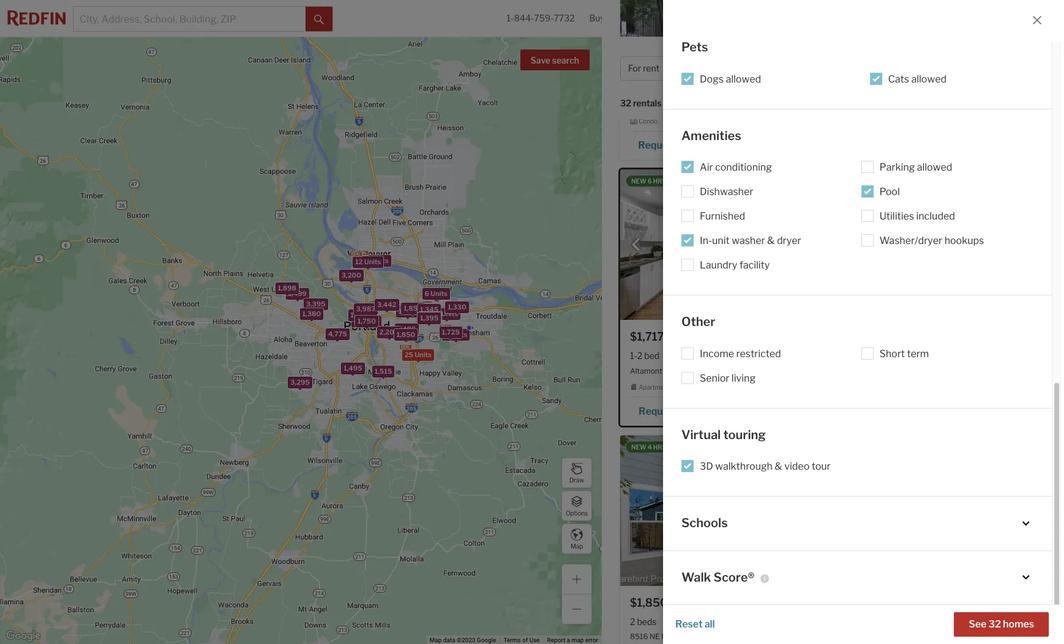 Task type: locate. For each thing, give the bounding box(es) containing it.
1 horizontal spatial $1,495
[[846, 65, 884, 77]]

income restricted
[[700, 348, 781, 360]]

0 horizontal spatial map
[[430, 638, 442, 644]]

1 horizontal spatial 32
[[989, 619, 1001, 631]]

1,395
[[420, 314, 438, 323]]

1,750
[[357, 317, 376, 326]]

washer
[[732, 235, 765, 247]]

portland, down 700 sq ft
[[707, 100, 738, 109]]

favorite button checkbox
[[799, 597, 815, 612]]

1 $1,495 /mo from the left
[[630, 65, 688, 77]]

& left video
[[775, 461, 783, 473]]

1-2 bed
[[630, 351, 660, 361]]

1 new from the top
[[631, 178, 647, 185]]

1 bath left term
[[880, 351, 904, 361]]

1 horizontal spatial 1,695
[[420, 314, 439, 322]]

1- up summit
[[666, 351, 674, 361]]

/mo right rent
[[668, 65, 688, 77]]

a
[[679, 140, 685, 151], [944, 405, 949, 416], [680, 406, 685, 418], [567, 638, 570, 644]]

photo of 47 eagle crest dr #5, lake oswego, or 97035 image
[[837, 0, 1041, 54]]

pool
[[880, 186, 900, 198]]

2 beds up 97086
[[846, 351, 873, 361]]

1 bath
[[658, 85, 682, 95], [874, 85, 898, 95], [880, 351, 904, 361], [664, 617, 688, 628]]

6 down condo
[[648, 178, 652, 185]]

2 up 97086
[[846, 351, 852, 361]]

units up 1,725
[[441, 310, 458, 319]]

700 sq ft
[[689, 85, 725, 95]]

1- up the altamont at right bottom
[[630, 351, 637, 361]]

units down 1,395
[[414, 351, 431, 359]]

1 bath for 758 sq ft
[[880, 351, 904, 361]]

1 up hassalo
[[664, 617, 668, 628]]

1 horizontal spatial •
[[974, 63, 976, 74]]

1 bath up hassalo
[[664, 617, 688, 628]]

1 up eagle in the right top of the page
[[874, 85, 878, 95]]

1 vertical spatial hrs
[[653, 444, 666, 451]]

or right valley,
[[827, 367, 838, 376]]

1 vertical spatial 6
[[424, 289, 429, 298]]

0 horizontal spatial 1-
[[507, 13, 514, 24]]

touring
[[724, 428, 766, 442]]

previous button image
[[630, 239, 642, 251]]

1 bath for 712 sq ft
[[874, 85, 898, 95]]

0 horizontal spatial bed
[[644, 351, 660, 361]]

valley,
[[804, 367, 826, 376]]

0 horizontal spatial $1,495
[[630, 65, 668, 77]]

0 vertical spatial 6
[[648, 178, 652, 185]]

1-
[[507, 13, 514, 24], [630, 351, 637, 361], [666, 351, 674, 361]]

• right filters
[[974, 63, 976, 74]]

request a tour button down 758 sq ft
[[846, 401, 1031, 419]]

sq right 712
[[921, 85, 931, 95]]

2 vertical spatial 1,495
[[343, 364, 362, 373]]

request a tour down condo
[[638, 140, 706, 151]]

1-844-759-7732
[[507, 13, 575, 24]]

new down condo
[[631, 178, 647, 185]]

0 vertical spatial hrs
[[653, 178, 666, 185]]

schools link
[[682, 516, 1034, 533]]

1 horizontal spatial map
[[571, 543, 583, 550]]

beds / baths
[[833, 63, 884, 74]]

beds up the '8516'
[[637, 617, 657, 628]]

virtual
[[682, 428, 721, 442]]

new left 4
[[631, 444, 647, 451]]

1,330
[[448, 303, 466, 312]]

save search button
[[520, 50, 590, 70]]

dogs allowed
[[700, 73, 761, 85]]

0 vertical spatial bed
[[852, 85, 867, 95]]

units right the 11
[[362, 317, 379, 326]]

1 vertical spatial ago
[[668, 444, 681, 451]]

/mo right baths
[[884, 65, 904, 77]]

ft for 760 sq ft
[[724, 617, 731, 628]]

3,295
[[290, 379, 310, 387]]

beds up 97086
[[853, 351, 873, 361]]

all filters • 3
[[935, 63, 984, 74]]

759-
[[534, 13, 554, 24]]

se
[[699, 367, 708, 376]]

restricted
[[736, 348, 781, 360]]

(503) 954-7472
[[731, 140, 808, 151]]

• inside button
[[974, 63, 976, 74]]

1 vertical spatial portland,
[[701, 633, 732, 642]]

a for request a tour 'button' corresponding to $1,495
[[679, 140, 685, 151]]

1-844-759-7732 link
[[507, 13, 575, 24]]

6 up 1,345
[[424, 289, 429, 298]]

2021
[[630, 100, 647, 109]]

ft right 758
[[940, 351, 947, 361]]

1,695
[[398, 307, 417, 316], [420, 314, 439, 322]]

or left 97220
[[733, 633, 744, 642]]

bed up the altamont at right bottom
[[644, 351, 660, 361]]

altamont
[[630, 367, 662, 376]]

32
[[620, 98, 631, 109], [989, 619, 1001, 631]]

1 vertical spatial 1,495
[[397, 325, 416, 334]]

sq for 712 sq ft
[[921, 85, 931, 95]]

units down the 3 units
[[450, 330, 467, 339]]

32 left "rentals"
[[620, 98, 631, 109]]

bed up eagle in the right top of the page
[[852, 85, 867, 95]]

1 for 700 sq ft
[[658, 85, 662, 95]]

bath up hassalo
[[669, 617, 688, 628]]

request a tour button down condo
[[630, 136, 719, 154]]

2 up |
[[674, 351, 679, 361]]

ft for 700 sq ft
[[719, 85, 725, 95]]

20 units
[[361, 256, 388, 265]]

1 vertical spatial new
[[631, 444, 647, 451]]

sq right the "760"
[[713, 617, 722, 628]]

senior
[[700, 373, 730, 384]]

report
[[547, 638, 565, 644]]

0 vertical spatial 6 units
[[424, 289, 447, 298]]

dogs
[[700, 73, 724, 85]]

ad region
[[847, 493, 1031, 645]]

1 left term
[[880, 351, 884, 361]]

bath up crest
[[880, 85, 898, 95]]

0 vertical spatial 1,495
[[350, 311, 369, 319]]

0 horizontal spatial 6
[[424, 289, 429, 298]]

0 horizontal spatial •
[[668, 99, 671, 109]]

1 horizontal spatial 3
[[978, 63, 984, 74]]

1 horizontal spatial $1,495 /mo
[[846, 65, 904, 77]]

1 vertical spatial map
[[430, 638, 442, 644]]

1 up 47
[[846, 85, 850, 95]]

request a tour
[[638, 140, 706, 151], [903, 405, 971, 416], [639, 406, 706, 418]]

1,695 left 1,345
[[398, 307, 417, 316]]

1 vertical spatial beds
[[637, 617, 657, 628]]

0 horizontal spatial 2 beds
[[630, 617, 657, 628]]

8516
[[630, 633, 648, 642]]

0 vertical spatial •
[[974, 63, 976, 74]]

2 hrs from the top
[[653, 444, 666, 451]]

photo of 9701 se johnson creek blvd, happy valley, or 97086 image
[[620, 170, 825, 320]]

0 vertical spatial 2 beds
[[846, 351, 873, 361]]

request down condo
[[638, 140, 677, 151]]

other
[[682, 315, 716, 329]]

1,345
[[420, 305, 438, 314]]

request a tour for $1,717+
[[639, 406, 706, 418]]

ago for new 4 hrs ago
[[668, 444, 681, 451]]

1- for 1-2 bed
[[630, 351, 637, 361]]

request a tour button down "apartment 25 units match" on the bottom right of the page
[[630, 402, 720, 420]]

3 down 1,400
[[435, 310, 440, 319]]

summit
[[664, 367, 691, 376]]

tour
[[687, 140, 706, 151], [951, 405, 971, 416], [687, 406, 706, 418], [812, 461, 831, 473]]

6 down the 3 units
[[444, 330, 449, 339]]

units up 1,345
[[430, 289, 447, 298]]

2 $1,495 from the left
[[846, 65, 884, 77]]

1 vertical spatial bed
[[644, 351, 660, 361]]

2 up the '8516'
[[630, 617, 635, 628]]

1,495
[[350, 311, 369, 319], [397, 325, 416, 334], [343, 364, 362, 373]]

4,775
[[328, 330, 347, 339]]

0 horizontal spatial 25
[[404, 351, 413, 359]]

$1,495
[[630, 65, 668, 77], [846, 65, 884, 77]]

conditioning
[[715, 162, 772, 173]]

a down st
[[679, 140, 685, 151]]

score®
[[714, 570, 755, 585]]

error
[[585, 638, 598, 644]]

photo of 8516 ne hassalo st, portland, or 97220 image
[[620, 436, 825, 587]]

sq up creek
[[750, 351, 760, 361]]

request down apartment
[[639, 406, 678, 418]]

• inside "32 rentals • sort : square feet (low to high)"
[[668, 99, 671, 109]]

1,695 down 1,400
[[420, 314, 439, 322]]

virtual touring
[[682, 428, 766, 442]]

0 horizontal spatial $1,495 /mo
[[630, 65, 688, 77]]

6 units down the 3 units
[[444, 330, 467, 339]]

bath up main
[[664, 85, 682, 95]]

submit search image
[[314, 15, 324, 24]]

1 vertical spatial 3
[[435, 310, 440, 319]]

map for map
[[571, 543, 583, 550]]

1 bath up main
[[658, 85, 682, 95]]

request a tour down 758 sq ft
[[903, 405, 971, 416]]

3 inside button
[[978, 63, 984, 74]]

1- left 759-
[[507, 13, 514, 24]]

32 rentals • sort : square feet (low to high)
[[620, 98, 797, 109]]

2 vertical spatial 6
[[444, 330, 449, 339]]

3,987
[[356, 305, 375, 313]]

0 vertical spatial beds
[[853, 351, 873, 361]]

0 horizontal spatial 3
[[435, 310, 440, 319]]

sq up square
[[708, 85, 717, 95]]

beds for 760
[[637, 617, 657, 628]]

washer/dryer hookups
[[880, 235, 984, 247]]

2 new from the top
[[631, 444, 647, 451]]

report a map error
[[547, 638, 598, 644]]

a left map
[[567, 638, 570, 644]]

map inside button
[[571, 543, 583, 550]]

1,850 up 25 units
[[396, 331, 415, 339]]

(503)
[[731, 140, 757, 151]]

3,442
[[377, 301, 396, 309]]

1 up sw
[[658, 85, 662, 95]]

ft up | 9701 se johnson creek blvd, happy valley, or 97086
[[762, 351, 768, 361]]

beds
[[853, 351, 873, 361], [637, 617, 657, 628]]

0 vertical spatial 32
[[620, 98, 631, 109]]

request a tour down "apartment 25 units match" on the bottom right of the page
[[639, 406, 706, 418]]

2 beds up the '8516'
[[630, 617, 657, 628]]

• right sw
[[668, 99, 671, 109]]

for
[[759, 50, 778, 66]]

& left dryer
[[767, 235, 775, 247]]

2 $1,495 /mo from the left
[[846, 65, 904, 77]]

1 bath for 760 sq ft
[[664, 617, 688, 628]]

3 right filters
[[978, 63, 984, 74]]

ft right all
[[724, 617, 731, 628]]

0 vertical spatial ago
[[668, 178, 681, 185]]

1 horizontal spatial beds
[[853, 351, 873, 361]]

a down 758 sq ft
[[944, 405, 949, 416]]

1 bath up crest
[[874, 85, 898, 95]]

9701
[[680, 367, 698, 376]]

eagle
[[857, 100, 876, 109]]

utilities
[[880, 211, 914, 222]]

1 vertical spatial 2 beds
[[630, 617, 657, 628]]

ago for new 6 hrs ago
[[668, 178, 681, 185]]

0 horizontal spatial beds
[[637, 617, 657, 628]]

0 vertical spatial 25
[[404, 351, 413, 359]]

bed
[[852, 85, 867, 95], [644, 351, 660, 361]]

0 vertical spatial 3
[[978, 63, 984, 74]]

1 bath for 700 sq ft
[[658, 85, 682, 95]]

2 horizontal spatial 6
[[648, 178, 652, 185]]

25
[[404, 351, 413, 359], [675, 384, 682, 391]]

bath for 712 sq ft
[[880, 85, 898, 95]]

hrs
[[653, 178, 666, 185], [653, 444, 666, 451]]

1 horizontal spatial 1-
[[630, 351, 637, 361]]

map left data
[[430, 638, 442, 644]]

feet
[[729, 98, 746, 109]]

portland, down all
[[701, 633, 732, 642]]

2 horizontal spatial 1-
[[666, 351, 674, 361]]

1 for 712 sq ft
[[874, 85, 878, 95]]

0 vertical spatial portland,
[[707, 100, 738, 109]]

47
[[846, 100, 856, 109]]

4
[[648, 444, 652, 451]]

1 $1,495 from the left
[[630, 65, 668, 77]]

0 vertical spatial map
[[571, 543, 583, 550]]

sq right 758
[[929, 351, 938, 361]]

request a tour button for $1,495
[[630, 136, 719, 154]]

3 inside the map region
[[435, 310, 440, 319]]

6 units up 1,345
[[424, 289, 447, 298]]

allowed for dogs allowed
[[726, 73, 761, 85]]

bath left term
[[886, 351, 904, 361]]

rentals
[[633, 98, 662, 109]]

&
[[767, 235, 775, 247], [775, 461, 783, 473]]

match
[[699, 384, 717, 391]]

1 for 758 sq ft
[[880, 351, 884, 361]]

3,395
[[306, 300, 325, 309]]

new for new 4 hrs ago
[[631, 444, 647, 451]]

apartment
[[639, 384, 670, 391]]

0 horizontal spatial 32
[[620, 98, 631, 109]]

map down 'options'
[[571, 543, 583, 550]]

1 vertical spatial •
[[668, 99, 671, 109]]

3 units
[[435, 310, 458, 319]]

32 right see
[[989, 619, 1001, 631]]

6
[[648, 178, 652, 185], [424, 289, 429, 298], [444, 330, 449, 339]]

• for filters
[[974, 63, 976, 74]]

ft up "lake"
[[932, 85, 939, 95]]

1 hrs from the top
[[653, 178, 666, 185]]

1,850 up 1,395
[[403, 304, 422, 313]]

ft up square
[[719, 85, 725, 95]]

1 horizontal spatial 25
[[675, 384, 682, 391]]

a down "apartment 25 units match" on the bottom right of the page
[[680, 406, 685, 418]]

0 vertical spatial new
[[631, 178, 647, 185]]

97205
[[752, 100, 776, 109]]

square
[[699, 98, 728, 109]]

1 horizontal spatial 2 beds
[[846, 351, 873, 361]]

/mo
[[668, 65, 688, 77], [884, 65, 904, 77], [668, 597, 689, 610]]

request down 758
[[903, 405, 942, 416]]

1 vertical spatial 32
[[989, 619, 1001, 631]]

beds for 758
[[853, 351, 873, 361]]



Task type: vqa. For each thing, say whether or not it's contained in the screenshot.
1,345
yes



Task type: describe. For each thing, give the bounding box(es) containing it.
walk score®
[[682, 570, 755, 585]]

in-unit washer & dryer
[[700, 235, 801, 247]]

sq for 758 sq ft
[[929, 351, 938, 361]]

$1,495 /mo for 700
[[630, 65, 688, 77]]

12 units
[[355, 258, 381, 266]]

photo of 2021 sw main st #49, portland, or 97205 image
[[620, 0, 825, 54]]

hrs for 6
[[653, 178, 666, 185]]

table button
[[1013, 100, 1043, 118]]

home
[[753, 63, 777, 74]]

$1,850
[[630, 597, 668, 610]]

lake
[[920, 100, 937, 109]]

new for new 6 hrs ago
[[631, 178, 647, 185]]

or left 97035
[[970, 100, 980, 109]]

0 vertical spatial 1,850
[[403, 304, 422, 313]]

new 4 hrs ago
[[631, 444, 681, 451]]

3d
[[700, 461, 713, 473]]

1 horizontal spatial 6
[[444, 330, 449, 339]]

favorite button image
[[799, 597, 815, 612]]

5056
[[781, 406, 807, 418]]

request for $1,717+
[[639, 406, 678, 418]]

dishwasher
[[700, 186, 754, 198]]

/
[[856, 63, 858, 74]]

homes
[[1003, 619, 1034, 631]]

units right 12
[[364, 258, 381, 266]]

bath up 9701
[[681, 351, 699, 361]]

map for map data ©2023 google
[[430, 638, 442, 644]]

1 bed
[[846, 85, 867, 95]]

97035
[[982, 100, 1006, 109]]

(low
[[748, 98, 765, 109]]

use
[[530, 638, 540, 644]]

712
[[905, 85, 919, 95]]

25 inside the map region
[[404, 351, 413, 359]]

1 horizontal spatial bed
[[852, 85, 867, 95]]

377-
[[758, 406, 781, 418]]

12
[[355, 258, 363, 266]]

for
[[628, 63, 641, 74]]

#5,
[[908, 100, 919, 109]]

32 inside "32 rentals • sort : square feet (low to high)"
[[620, 98, 631, 109]]

bath for 760 sq ft
[[669, 617, 688, 628]]

ft for 758 sq ft
[[940, 351, 947, 361]]

sw
[[649, 100, 661, 109]]

terms of use
[[504, 638, 540, 644]]

map data ©2023 google
[[430, 638, 496, 644]]

reset all
[[676, 619, 715, 631]]

creek
[[740, 367, 761, 376]]

utilities included
[[880, 211, 955, 222]]

/mo for 700 sq ft
[[668, 65, 688, 77]]

0 vertical spatial &
[[767, 235, 775, 247]]

save search
[[531, 55, 579, 66]]

1,515
[[374, 367, 392, 376]]

• for rentals
[[668, 99, 671, 109]]

see
[[969, 619, 987, 631]]

bath for 700 sq ft
[[664, 85, 682, 95]]

tour for request a tour 'button' corresponding to $1,495
[[687, 140, 706, 151]]

a for request a tour 'button' below 758 sq ft
[[944, 405, 949, 416]]

(971) 377-5056
[[733, 406, 807, 418]]

dr
[[898, 100, 906, 109]]

beds / baths button
[[825, 56, 907, 81]]

walk
[[682, 570, 711, 585]]

units right 20
[[371, 256, 388, 265]]

25 units
[[404, 351, 431, 359]]

1 for 760 sq ft
[[664, 617, 668, 628]]

1,499
[[288, 290, 307, 298]]

0 horizontal spatial 1,695
[[398, 307, 417, 316]]

senior living
[[700, 373, 756, 384]]

square feet (low to high) button
[[697, 98, 807, 109]]

ft for 712 sq ft
[[932, 85, 939, 95]]

760
[[694, 617, 711, 628]]

photo of 1300 ne 181st ave, portland, or 97230 image
[[837, 170, 1041, 320]]

760 sq ft
[[694, 617, 731, 628]]

type
[[779, 63, 797, 74]]

11 units
[[354, 317, 379, 326]]

portland
[[620, 50, 676, 66]]

beds
[[833, 63, 854, 74]]

$1,495 for 712 sq ft
[[846, 65, 884, 77]]

/mo up the reset
[[668, 597, 689, 610]]

$1,717+
[[630, 331, 673, 344]]

google
[[477, 638, 496, 644]]

map button
[[562, 524, 592, 555]]

1,725
[[442, 329, 460, 337]]

map region
[[0, 0, 673, 645]]

request for $1,495
[[638, 140, 677, 151]]

terms
[[504, 638, 521, 644]]

blvd,
[[762, 367, 779, 376]]

1- for 1-844-759-7732
[[507, 13, 514, 24]]

walk score® link
[[682, 570, 1034, 587]]

request a tour for $1,495
[[638, 140, 706, 151]]

1,898
[[278, 284, 296, 293]]

1 vertical spatial &
[[775, 461, 783, 473]]

1 vertical spatial 6 units
[[444, 330, 467, 339]]

2 beds for 758 sq ft
[[846, 351, 873, 361]]

see 32 homes
[[969, 619, 1034, 631]]

$1,495 for 700 sq ft
[[630, 65, 668, 77]]

request a tour button for $1,717+
[[630, 402, 720, 420]]

short term
[[880, 348, 929, 360]]

tour for request a tour 'button' associated with $1,717+
[[687, 406, 706, 418]]

home type button
[[745, 56, 820, 81]]

save
[[531, 55, 551, 66]]

32 inside button
[[989, 619, 1001, 631]]

amenities
[[682, 128, 741, 143]]

apartments
[[678, 50, 756, 66]]

units
[[684, 384, 698, 391]]

750-
[[706, 351, 725, 361]]

pets
[[682, 40, 708, 55]]

tour for request a tour 'button' below 758 sq ft
[[951, 405, 971, 416]]

1- for 1-2 bath
[[666, 351, 674, 361]]

allowed for parking allowed
[[917, 162, 953, 173]]

oswego,
[[938, 100, 968, 109]]

712 sq ft
[[905, 85, 939, 95]]

hrs for 4
[[653, 444, 666, 451]]

or left 97205
[[740, 100, 751, 109]]

1 vertical spatial 25
[[675, 384, 682, 391]]

750-1,650 sq ft
[[706, 351, 768, 361]]

sq for 700 sq ft
[[708, 85, 717, 95]]

2 up the altamont at right bottom
[[637, 351, 643, 361]]

schools
[[682, 516, 728, 531]]

video
[[785, 461, 810, 473]]

1-2 bath
[[666, 351, 699, 361]]

$1,495 /mo for 712
[[846, 65, 904, 77]]

47 eagle crest dr #5, lake oswego, or 97035
[[846, 100, 1006, 109]]

data
[[443, 638, 455, 644]]

high)
[[777, 98, 797, 109]]

map
[[572, 638, 584, 644]]

sq for 760 sq ft
[[713, 617, 722, 628]]

allowed for cats allowed
[[912, 73, 947, 85]]

1,650
[[725, 351, 748, 361]]

#49,
[[690, 100, 706, 109]]

see 32 homes button
[[954, 613, 1049, 638]]

1,550
[[302, 310, 320, 318]]

| 9701 se johnson creek blvd, happy valley, or 97086
[[676, 367, 864, 376]]

1 vertical spatial 1,850
[[396, 331, 415, 339]]

google image
[[3, 629, 43, 645]]

parking
[[880, 162, 915, 173]]

price button
[[688, 56, 740, 81]]

bath for 758 sq ft
[[886, 351, 904, 361]]

photos
[[966, 101, 999, 113]]

a for request a tour 'button' associated with $1,717+
[[680, 406, 685, 418]]

2021 sw main st #49, portland, or 97205
[[630, 100, 776, 109]]

|
[[676, 367, 678, 376]]

2 beds for 760 sq ft
[[630, 617, 657, 628]]

/mo for 712 sq ft
[[884, 65, 904, 77]]



